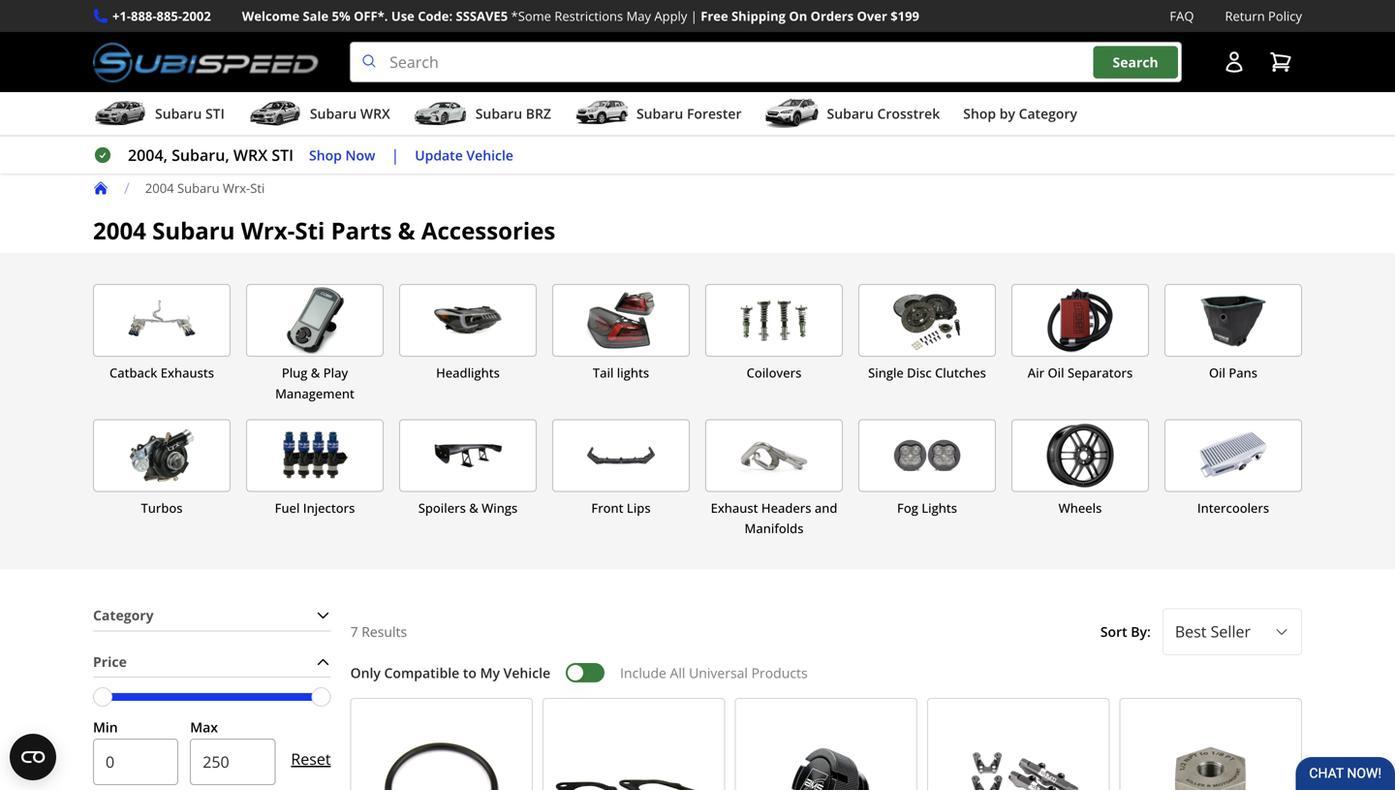 Task type: locate. For each thing, give the bounding box(es) containing it.
vehicle
[[467, 146, 514, 164], [504, 663, 551, 682]]

oil pans
[[1210, 364, 1258, 382]]

0 horizontal spatial sti
[[250, 179, 265, 197]]

7 results
[[351, 622, 407, 641]]

2004, subaru, wrx sti
[[128, 145, 294, 165]]

| right now
[[391, 145, 400, 165]]

& right parts
[[398, 215, 416, 246]]

policy
[[1269, 7, 1303, 25]]

subaru for subaru sti
[[155, 104, 202, 123]]

4 subaru from the left
[[637, 104, 684, 123]]

oil inside air oil separators button
[[1048, 364, 1065, 382]]

oil pans image
[[1166, 285, 1302, 356]]

universal
[[689, 663, 748, 682]]

wrx-
[[223, 179, 250, 197], [241, 215, 295, 246]]

1 vertical spatial wrx-
[[241, 215, 295, 246]]

2004 subaru wrx-sti parts & accessories
[[93, 215, 556, 246]]

1 vertical spatial subaru
[[152, 215, 235, 246]]

2 oil from the left
[[1210, 364, 1226, 382]]

welcome sale 5% off*. use code: sssave5 *some restrictions may apply | free shipping on orders over $199
[[242, 7, 920, 25]]

min
[[93, 718, 118, 736]]

2004 right /
[[145, 179, 174, 197]]

turbos button
[[93, 419, 231, 539]]

pans
[[1229, 364, 1258, 382]]

subaru down 2004 subaru wrx-sti
[[152, 215, 235, 246]]

& left play
[[311, 364, 320, 382]]

0 vertical spatial |
[[691, 7, 698, 25]]

1 subaru from the left
[[155, 104, 202, 123]]

2004 subaru wrx-sti
[[145, 179, 265, 197]]

sti down the 2004, subaru, wrx sti
[[250, 179, 265, 197]]

oil left pans
[[1210, 364, 1226, 382]]

sti up the 2004, subaru, wrx sti
[[205, 104, 225, 123]]

home image
[[93, 180, 109, 196]]

2004 for 2004 subaru wrx-sti parts & accessories
[[93, 215, 146, 246]]

1 horizontal spatial &
[[398, 215, 416, 246]]

exhausts
[[161, 364, 214, 382]]

plug & play management
[[275, 364, 355, 402]]

sti inside subaru sti dropdown button
[[205, 104, 225, 123]]

0 horizontal spatial shop
[[309, 146, 342, 164]]

1 horizontal spatial sti
[[272, 145, 294, 165]]

wheels image
[[1013, 420, 1149, 491]]

front lips
[[592, 499, 651, 517]]

forester
[[687, 104, 742, 123]]

subaru for subaru brz
[[476, 104, 523, 123]]

2 subaru from the left
[[310, 104, 357, 123]]

0 vertical spatial wrx-
[[223, 179, 250, 197]]

grimmspeed intercooler y-pipe gaskets -  2002-2007 subaru wrx / 2004 sti image
[[552, 707, 717, 790]]

fuel
[[275, 499, 300, 517]]

subaru right a subaru crosstrek thumbnail image
[[827, 104, 874, 123]]

subaru inside subaru sti dropdown button
[[155, 104, 202, 123]]

subaru left forester at the top of page
[[637, 104, 684, 123]]

coilovers button
[[706, 284, 843, 404]]

shop inside dropdown button
[[964, 104, 997, 123]]

5%
[[332, 7, 351, 25]]

0 horizontal spatial sti
[[205, 104, 225, 123]]

0 horizontal spatial |
[[391, 145, 400, 165]]

vehicle down the subaru brz dropdown button
[[467, 146, 514, 164]]

2004,
[[128, 145, 168, 165]]

oil
[[1048, 364, 1065, 382], [1210, 364, 1226, 382]]

price
[[93, 652, 127, 671]]

3 subaru from the left
[[476, 104, 523, 123]]

wrx- down 2004 subaru wrx-sti link
[[241, 215, 295, 246]]

|
[[691, 7, 698, 25], [391, 145, 400, 165]]

subaru down the subaru,
[[177, 179, 220, 197]]

2 vertical spatial &
[[469, 499, 479, 517]]

0 vertical spatial shop
[[964, 104, 997, 123]]

subaru up shop now
[[310, 104, 357, 123]]

restrictions
[[555, 7, 624, 25]]

0 vertical spatial sti
[[250, 179, 265, 197]]

5 subaru from the left
[[827, 104, 874, 123]]

on
[[789, 7, 808, 25]]

shop for shop now
[[309, 146, 342, 164]]

1 vertical spatial 2004
[[93, 215, 146, 246]]

sti left parts
[[295, 215, 325, 246]]

0 horizontal spatial &
[[311, 364, 320, 382]]

lights
[[922, 499, 958, 517]]

exhaust headers and manifolds button
[[706, 419, 843, 539]]

1 vertical spatial wrx
[[233, 145, 268, 165]]

wrx down a subaru wrx thumbnail image at the left top of the page
[[233, 145, 268, 165]]

management
[[275, 385, 355, 402]]

return policy link
[[1226, 6, 1303, 26]]

exhaust headers and manifolds image
[[707, 420, 842, 491]]

return
[[1226, 7, 1266, 25]]

results
[[362, 622, 407, 641]]

wrx- for 2004 subaru wrx-sti
[[223, 179, 250, 197]]

1 oil from the left
[[1048, 364, 1065, 382]]

& for spoilers & wings
[[469, 499, 479, 517]]

0 vertical spatial vehicle
[[467, 146, 514, 164]]

0 vertical spatial 2004
[[145, 179, 174, 197]]

welcome
[[242, 7, 300, 25]]

a subaru sti thumbnail image image
[[93, 99, 147, 128]]

shop left now
[[309, 146, 342, 164]]

orders
[[811, 7, 854, 25]]

may
[[627, 7, 651, 25]]

| left the free
[[691, 7, 698, 25]]

subaru for 2004 subaru wrx-sti
[[177, 179, 220, 197]]

over
[[857, 7, 888, 25]]

oil pans button
[[1165, 284, 1303, 404]]

&
[[398, 215, 416, 246], [311, 364, 320, 382], [469, 499, 479, 517]]

1 vertical spatial |
[[391, 145, 400, 165]]

1 horizontal spatial shop
[[964, 104, 997, 123]]

Max text field
[[190, 739, 276, 785]]

sti for 2004 subaru wrx-sti parts & accessories
[[295, 215, 325, 246]]

1 vertical spatial sti
[[295, 215, 325, 246]]

headlights image
[[400, 285, 536, 356]]

turbos image
[[94, 420, 230, 491]]

subaru sti button
[[93, 96, 225, 135]]

0 vertical spatial subaru
[[177, 179, 220, 197]]

turbos
[[141, 499, 183, 517]]

1 vertical spatial &
[[311, 364, 320, 382]]

plug & play management button
[[246, 284, 384, 404]]

shop left by
[[964, 104, 997, 123]]

1 horizontal spatial |
[[691, 7, 698, 25]]

1 vertical spatial shop
[[309, 146, 342, 164]]

+1-888-885-2002
[[112, 7, 211, 25]]

& left wings
[[469, 499, 479, 517]]

vehicle right 'my'
[[504, 663, 551, 682]]

0 horizontal spatial wrx
[[233, 145, 268, 165]]

wheels button
[[1012, 419, 1150, 539]]

manifolds
[[745, 520, 804, 537]]

search button
[[1094, 46, 1178, 78]]

coilovers image
[[707, 285, 842, 356]]

2004
[[145, 179, 174, 197], [93, 215, 146, 246]]

front lips image
[[553, 420, 689, 491]]

intercoolers image
[[1166, 420, 1302, 491]]

single disc clutches
[[869, 364, 987, 382]]

1 vertical spatial vehicle
[[504, 663, 551, 682]]

code:
[[418, 7, 453, 25]]

0 vertical spatial sti
[[205, 104, 225, 123]]

subaru up the subaru,
[[155, 104, 202, 123]]

front lips button
[[553, 419, 690, 539]]

subaru crosstrek button
[[765, 96, 940, 135]]

0 vertical spatial wrx
[[360, 104, 390, 123]]

oil right air
[[1048, 364, 1065, 382]]

1 horizontal spatial sti
[[295, 215, 325, 246]]

subaru inside subaru wrx dropdown button
[[310, 104, 357, 123]]

air oil separators button
[[1012, 284, 1150, 404]]

select... image
[[1275, 624, 1290, 640]]

lights
[[617, 364, 650, 382]]

& for plug & play management
[[311, 364, 320, 382]]

1 horizontal spatial oil
[[1210, 364, 1226, 382]]

subaru wrx button
[[248, 96, 390, 135]]

wheels
[[1059, 499, 1103, 517]]

2004 down /
[[93, 215, 146, 246]]

0 vertical spatial &
[[398, 215, 416, 246]]

0 horizontal spatial oil
[[1048, 364, 1065, 382]]

wrx up now
[[360, 104, 390, 123]]

2004 for 2004 subaru wrx-sti
[[145, 179, 174, 197]]

sti down a subaru wrx thumbnail image at the left top of the page
[[272, 145, 294, 165]]

& inside the plug & play management
[[311, 364, 320, 382]]

1 horizontal spatial wrx
[[360, 104, 390, 123]]

killer b 1/2npt to 1/8pt oil temperature sensor adapter - 2002-2014 subaru wrx / 2004-2021 sti / 2006-2013 forester xt image
[[1129, 707, 1294, 790]]

subaru inside subaru forester dropdown button
[[637, 104, 684, 123]]

headers
[[762, 499, 812, 517]]

spoilers & wings
[[419, 499, 518, 517]]

wrx
[[360, 104, 390, 123], [233, 145, 268, 165]]

wrx- down the 2004, subaru, wrx sti
[[223, 179, 250, 197]]

price button
[[93, 647, 331, 677]]

2 horizontal spatial &
[[469, 499, 479, 517]]

fuel injectors
[[275, 499, 355, 517]]

subaru left brz
[[476, 104, 523, 123]]

category
[[1019, 104, 1078, 123]]

reset button
[[291, 736, 331, 782]]

subaru for 2004 subaru wrx-sti parts & accessories
[[152, 215, 235, 246]]



Task type: describe. For each thing, give the bounding box(es) containing it.
subaru crosstrek
[[827, 104, 940, 123]]

2002
[[182, 7, 211, 25]]

a subaru brz thumbnail image image
[[414, 99, 468, 128]]

fog lights button
[[859, 419, 996, 539]]

only
[[351, 663, 381, 682]]

open widget image
[[10, 734, 56, 780]]

Min text field
[[93, 739, 179, 785]]

category
[[93, 606, 154, 624]]

catback exhausts
[[110, 364, 214, 382]]

1 vertical spatial sti
[[272, 145, 294, 165]]

single disc clutches button
[[859, 284, 996, 404]]

subaru brz
[[476, 104, 552, 123]]

subaru sti
[[155, 104, 225, 123]]

brz
[[526, 104, 552, 123]]

plug
[[282, 364, 308, 382]]

reset
[[291, 748, 331, 769]]

search input field
[[350, 42, 1183, 83]]

tail lights image
[[553, 285, 689, 356]]

maximum slider
[[312, 687, 331, 707]]

+1-
[[112, 7, 131, 25]]

/
[[124, 178, 130, 198]]

*some
[[511, 7, 552, 25]]

crosstrek
[[878, 104, 940, 123]]

spoilers
[[419, 499, 466, 517]]

Select... button
[[1163, 608, 1303, 655]]

clutches
[[935, 364, 987, 382]]

by
[[1000, 104, 1016, 123]]

search
[[1113, 53, 1159, 71]]

subispeed logo image
[[93, 42, 319, 83]]

off*.
[[354, 7, 388, 25]]

use
[[391, 7, 415, 25]]

$199
[[891, 7, 920, 25]]

headlights button
[[399, 284, 537, 404]]

7
[[351, 622, 358, 641]]

minimum slider
[[93, 687, 112, 707]]

a subaru wrx thumbnail image image
[[248, 99, 302, 128]]

apply
[[655, 7, 688, 25]]

compatible
[[384, 663, 460, 682]]

injectors
[[303, 499, 355, 517]]

2004 subaru wrx-sti link
[[145, 179, 280, 197]]

subaru for subaru crosstrek
[[827, 104, 874, 123]]

category button
[[93, 601, 331, 630]]

play
[[323, 364, 348, 382]]

subaru forester
[[637, 104, 742, 123]]

a subaru forester thumbnail image image
[[575, 99, 629, 128]]

air oil separators image
[[1013, 285, 1149, 356]]

to
[[463, 663, 477, 682]]

max
[[190, 718, 218, 736]]

single
[[869, 364, 904, 382]]

plug & play management image
[[247, 285, 383, 356]]

fog
[[898, 499, 919, 517]]

subaru,
[[172, 145, 229, 165]]

separators
[[1068, 364, 1133, 382]]

shop for shop by category
[[964, 104, 997, 123]]

lips
[[627, 499, 651, 517]]

subaru brz button
[[414, 96, 552, 135]]

coilovers
[[747, 364, 802, 382]]

faq
[[1170, 7, 1195, 25]]

885-
[[157, 7, 182, 25]]

a subaru crosstrek thumbnail image image
[[765, 99, 820, 128]]

oil inside the 'oil pans' button
[[1210, 364, 1226, 382]]

button image
[[1223, 51, 1247, 74]]

ams performance subaru billet engine oil cap - 2004-2024 subaru wrx / 2004-2021 sti / 2013-2021 scion frs / subaru brz / toyota 86 / 2013-2024 subaru crosstrek / 2004-2018 forester / 2005-2015 legacy image
[[744, 707, 909, 790]]

subaru for subaru wrx
[[310, 104, 357, 123]]

shipping
[[732, 7, 786, 25]]

subaru for subaru forester
[[637, 104, 684, 123]]

wrx- for 2004 subaru wrx-sti parts & accessories
[[241, 215, 295, 246]]

exhaust
[[711, 499, 759, 517]]

radium fuel rails top feed conversion for subaru sti versions 3-6 jdm models - 2004-2006 subaru sti / forester xt / legacy gt / outback xt image
[[936, 707, 1102, 790]]

catback exhausts image
[[94, 285, 230, 356]]

catback
[[110, 364, 157, 382]]

tail lights button
[[553, 284, 690, 404]]

include all universal products
[[621, 663, 808, 682]]

subaru wrx
[[310, 104, 390, 123]]

include
[[621, 663, 667, 682]]

catback exhausts button
[[93, 284, 231, 404]]

shop by category button
[[964, 96, 1078, 135]]

front
[[592, 499, 624, 517]]

sale
[[303, 7, 329, 25]]

shop now
[[309, 146, 376, 164]]

all
[[670, 663, 686, 682]]

free
[[701, 7, 729, 25]]

888-
[[131, 7, 157, 25]]

factionfab maf sensor replacement o ring - 2002-2007 subaru wrx / 2004-2007 sti image
[[359, 707, 524, 790]]

vehicle inside button
[[467, 146, 514, 164]]

headlights
[[436, 364, 500, 382]]

subaru forester button
[[575, 96, 742, 135]]

intercoolers
[[1198, 499, 1270, 517]]

wrx inside dropdown button
[[360, 104, 390, 123]]

fuel injectors image
[[247, 420, 383, 491]]

sort
[[1101, 622, 1128, 641]]

spoilers & wings button
[[399, 419, 537, 539]]

only compatible to my vehicle
[[351, 663, 551, 682]]

now
[[346, 146, 376, 164]]

air oil separators
[[1028, 364, 1133, 382]]

fuel injectors button
[[246, 419, 384, 539]]

spoilers & wings image
[[400, 420, 536, 491]]

sti for 2004 subaru wrx-sti
[[250, 179, 265, 197]]

my
[[480, 663, 500, 682]]

update vehicle button
[[415, 144, 514, 166]]

parts
[[331, 215, 392, 246]]

single disc clutches image
[[860, 285, 996, 356]]

intercoolers button
[[1165, 419, 1303, 539]]

fog lights image
[[860, 420, 996, 491]]

update
[[415, 146, 463, 164]]



Task type: vqa. For each thing, say whether or not it's contained in the screenshot.
BECOME AN OFFICIAL SUBISPEED INSIDER! SUBSCRIBING TO OUR EMAIL LIST MEANS YOU'LL BE THE FIRST IN LINE FOR EXCITIN
no



